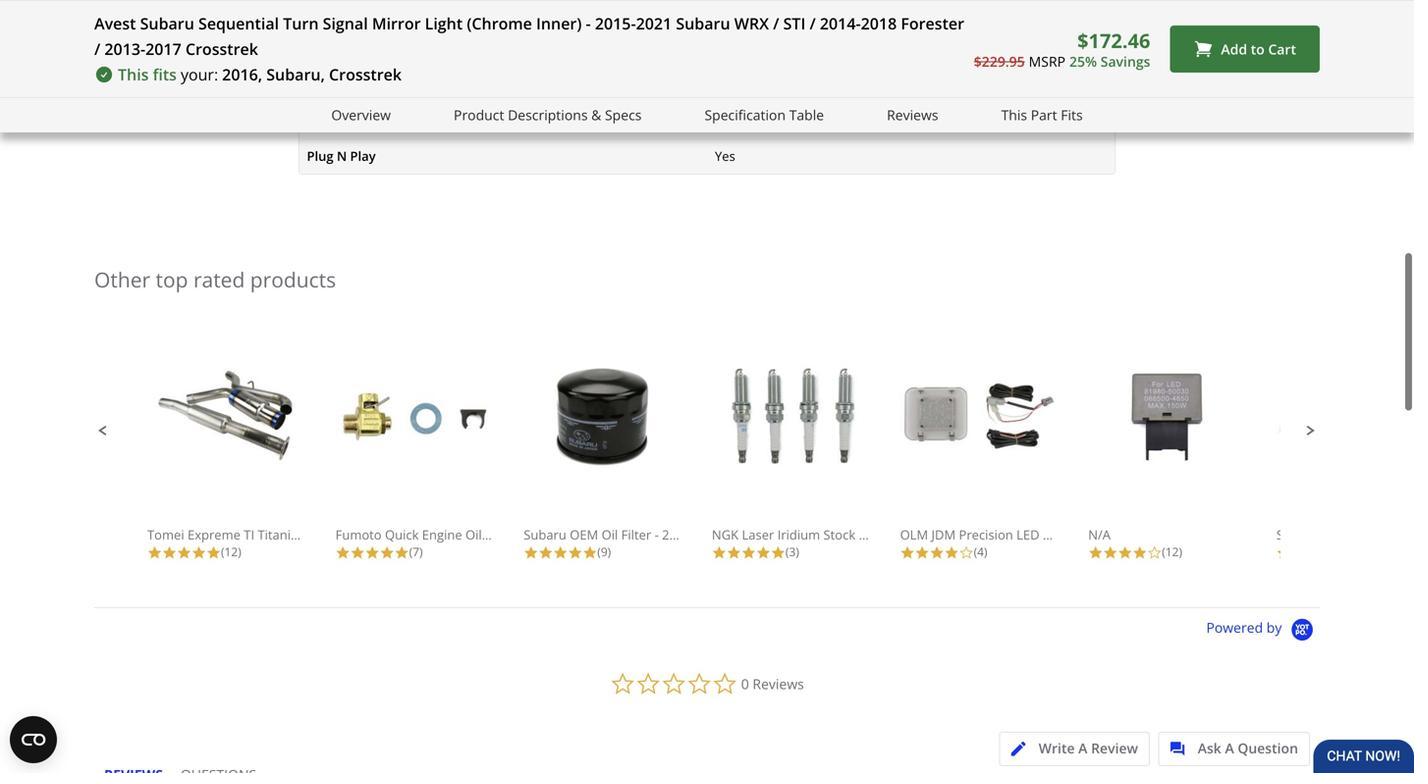 Task type: locate. For each thing, give the bounding box(es) containing it.
write no frame image
[[1011, 743, 1036, 757]]

2015- right filter
[[662, 526, 695, 544]]

a right write
[[1078, 740, 1088, 758]]

2015- right inner)
[[595, 13, 636, 34]]

subaru left wrx
[[676, 13, 730, 34]]

crosstrek up overview in the top left of the page
[[329, 64, 402, 85]]

reviews down forester
[[887, 106, 938, 124]]

1 horizontal spatial oil
[[602, 526, 618, 544]]

1 vertical spatial reviews
[[753, 675, 804, 694]]

1 vertical spatial this
[[1001, 106, 1027, 124]]

0 horizontal spatial -
[[586, 13, 591, 34]]

0 vertical spatial crosstrek
[[185, 38, 258, 59]]

4 star image from the left
[[380, 546, 394, 561]]

1 vertical spatial crosstrek
[[329, 64, 402, 85]]

add to cart button
[[1170, 26, 1320, 73]]

0 horizontal spatial subaru
[[140, 13, 194, 34]]

(3)
[[786, 544, 799, 560]]

2 (12) from the left
[[1162, 544, 1182, 560]]

8 star image from the left
[[553, 546, 568, 561]]

12 total reviews element for tomei expreme ti titanium cat-back...
[[147, 544, 304, 561]]

signal
[[323, 13, 368, 34]]

2 horizontal spatial subaru
[[676, 13, 730, 34]]

0 vertical spatial 2015-
[[595, 13, 636, 34]]

0 horizontal spatial oil
[[465, 526, 482, 544]]

this down '2013-'
[[118, 64, 149, 85]]

0 horizontal spatial mirror
[[372, 13, 421, 34]]

write a review button
[[999, 733, 1150, 767]]

1 jdm from the left
[[932, 526, 956, 544]]

1 horizontal spatial light
[[425, 13, 463, 34]]

2 jdm from the left
[[1388, 526, 1412, 544]]

overview
[[331, 106, 391, 124]]

door
[[715, 111, 745, 128]]

1 horizontal spatial 12 total reviews element
[[1088, 544, 1245, 561]]

star image
[[147, 546, 162, 561], [192, 546, 206, 561], [350, 546, 365, 561], [380, 546, 394, 561], [394, 546, 409, 561], [583, 546, 597, 561], [712, 546, 727, 561], [900, 546, 915, 561], [915, 546, 930, 561], [930, 546, 944, 561], [944, 546, 959, 561], [1133, 546, 1147, 561], [1277, 546, 1291, 561]]

mirror right signal
[[372, 13, 421, 34]]

fits
[[153, 64, 177, 85]]

5 star image from the left
[[394, 546, 409, 561]]

2015- inside 'avest subaru sequential turn signal mirror light (chrome inner) - 2015-2021 subaru wrx / sti / 2014-2018 forester / 2013-2017 crosstrek'
[[595, 13, 636, 34]]

star image
[[162, 546, 177, 561], [177, 546, 192, 561], [206, 546, 221, 561], [336, 546, 350, 561], [365, 546, 380, 561], [524, 546, 538, 561], [538, 546, 553, 561], [553, 546, 568, 561], [568, 546, 583, 561], [727, 546, 741, 561], [741, 546, 756, 561], [756, 546, 771, 561], [771, 546, 786, 561], [1088, 546, 1103, 561], [1103, 546, 1118, 561], [1118, 546, 1133, 561]]

0 horizontal spatial this
[[118, 64, 149, 85]]

1 horizontal spatial -
[[655, 526, 659, 544]]

/ left '2013-'
[[94, 38, 100, 59]]

(12) for n/a
[[1162, 544, 1182, 560]]

question
[[1238, 740, 1298, 758]]

jdm right facelift
[[1388, 526, 1412, 544]]

oil left drain
[[465, 526, 482, 544]]

1 12 total reviews element from the left
[[147, 544, 304, 561]]

lift
[[1043, 526, 1062, 544]]

jdm
[[932, 526, 956, 544], [1388, 526, 1412, 544]]

this for this part fits
[[1001, 106, 1027, 124]]

tomei expreme ti titanium cat-back...
[[147, 526, 376, 544]]

2017
[[145, 38, 181, 59]]

0 horizontal spatial a
[[1078, 740, 1088, 758]]

jdm right olm
[[932, 526, 956, 544]]

2015-
[[595, 13, 636, 34], [662, 526, 695, 544]]

8 star image from the left
[[900, 546, 915, 561]]

rated
[[193, 266, 245, 294]]

/ right sti
[[810, 13, 816, 34]]

2 a from the left
[[1225, 740, 1234, 758]]

2018
[[861, 13, 897, 34]]

fumoto
[[336, 526, 382, 544]]

1 vertical spatial -
[[655, 526, 659, 544]]

12 total reviews element
[[147, 544, 304, 561], [1088, 544, 1245, 561]]

14 star image from the left
[[1088, 546, 1103, 561]]

cart
[[1268, 40, 1296, 58]]

$172.46 $229.95 msrp 25% savings
[[974, 27, 1150, 70]]

reviews
[[887, 106, 938, 124], [753, 675, 804, 694]]

product descriptions & specs
[[454, 106, 642, 124]]

0 horizontal spatial /
[[94, 38, 100, 59]]

0
[[741, 675, 749, 694]]

light
[[425, 13, 463, 34], [307, 74, 338, 92]]

olm jdm precision led lift gate... link
[[900, 364, 1103, 544]]

a right ask
[[1225, 740, 1234, 758]]

0 vertical spatial light
[[425, 13, 463, 34]]

(12) left ti
[[221, 544, 241, 560]]

stock
[[823, 526, 856, 544]]

- right inner)
[[586, 13, 591, 34]]

avest
[[94, 13, 136, 34]]

by
[[1267, 619, 1282, 637]]

3 star image from the left
[[350, 546, 365, 561]]

2 12 total reviews element from the left
[[1088, 544, 1245, 561]]

ask
[[1198, 740, 1221, 758]]

your:
[[181, 64, 218, 85]]

16 star image from the left
[[1118, 546, 1133, 561]]

engine
[[422, 526, 462, 544]]

light type
[[307, 74, 370, 92]]

0 vertical spatial mirror
[[372, 13, 421, 34]]

color
[[307, 1, 340, 19]]

- right filter
[[655, 526, 659, 544]]

precision
[[959, 526, 1013, 544]]

1 horizontal spatial subaru
[[524, 526, 567, 544]]

(4)
[[974, 544, 987, 560]]

0 horizontal spatial crosstrek
[[185, 38, 258, 59]]

1 vertical spatial 2015-
[[662, 526, 695, 544]]

1 (12) from the left
[[221, 544, 241, 560]]

2 star image from the left
[[192, 546, 206, 561]]

fits
[[1061, 106, 1083, 124]]

/
[[773, 13, 779, 34], [810, 13, 816, 34], [94, 38, 100, 59]]

a for write
[[1078, 740, 1088, 758]]

powered by
[[1206, 619, 1286, 637]]

0 vertical spatial -
[[586, 13, 591, 34]]

part
[[1031, 106, 1057, 124]]

(12) right n/a
[[1162, 544, 1182, 560]]

drain
[[485, 526, 518, 544]]

1 vertical spatial light
[[307, 74, 338, 92]]

1 horizontal spatial jdm
[[1388, 526, 1412, 544]]

0 horizontal spatial reviews
[[753, 675, 804, 694]]

/ left sti
[[773, 13, 779, 34]]

subaru,
[[266, 64, 325, 85]]

tab list
[[104, 766, 274, 774]]

0 horizontal spatial (12)
[[221, 544, 241, 560]]

3 star image from the left
[[206, 546, 221, 561]]

0 vertical spatial this
[[118, 64, 149, 85]]

this left part
[[1001, 106, 1027, 124]]

1 horizontal spatial 2015-
[[662, 526, 695, 544]]

-
[[586, 13, 591, 34], [655, 526, 659, 544]]

ngk
[[712, 526, 739, 544]]

1 a from the left
[[1078, 740, 1088, 758]]

crosstrek down sequential
[[185, 38, 258, 59]]

ask a question button
[[1158, 733, 1310, 767]]

laser
[[742, 526, 774, 544]]

7 star image from the left
[[712, 546, 727, 561]]

1 horizontal spatial (12)
[[1162, 544, 1182, 560]]

15 star image from the left
[[1103, 546, 1118, 561]]

type
[[341, 74, 370, 92]]

quick
[[385, 526, 419, 544]]

reviews right 0 in the right bottom of the page
[[753, 675, 804, 694]]

1 vertical spatial mirror
[[748, 111, 786, 128]]

1 horizontal spatial reviews
[[887, 106, 938, 124]]

crosstrek
[[185, 38, 258, 59], [329, 64, 402, 85]]

2 total reviews element
[[1277, 544, 1414, 561]]

specs
[[605, 106, 642, 124]]

light left type
[[307, 74, 338, 92]]

2013-
[[104, 38, 145, 59]]

this
[[118, 64, 149, 85], [1001, 106, 1027, 124]]

olm jdm precision led lift gate...
[[900, 526, 1103, 544]]

5 star image from the left
[[365, 546, 380, 561]]

(12) for tomei expreme ti titanium cat-back...
[[221, 544, 241, 560]]

1 horizontal spatial this
[[1001, 106, 1027, 124]]

1 horizontal spatial a
[[1225, 740, 1234, 758]]

oil
[[465, 526, 482, 544], [602, 526, 618, 544]]

add
[[1221, 40, 1247, 58]]

ngk laser iridium stock heat range... link
[[712, 364, 937, 544]]

0 horizontal spatial 12 total reviews element
[[147, 544, 304, 561]]

expreme
[[188, 526, 241, 544]]

oil right oem
[[602, 526, 618, 544]]

a
[[1078, 740, 1088, 758], [1225, 740, 1234, 758]]

mirror right door
[[748, 111, 786, 128]]

subispeed facelift jdm 
[[1277, 526, 1414, 544]]

- inside subaru oem oil filter - 2015-2024... link
[[655, 526, 659, 544]]

0 horizontal spatial 2015-
[[595, 13, 636, 34]]

1 horizontal spatial /
[[773, 13, 779, 34]]

2 oil from the left
[[602, 526, 618, 544]]

products
[[250, 266, 336, 294]]

subaru left oem
[[524, 526, 567, 544]]

0 horizontal spatial jdm
[[932, 526, 956, 544]]

filter
[[621, 526, 651, 544]]

subaru up 2017
[[140, 13, 194, 34]]

1 horizontal spatial crosstrek
[[329, 64, 402, 85]]

(12)
[[221, 544, 241, 560], [1162, 544, 1182, 560]]

other top rated products
[[94, 266, 336, 294]]

7 total reviews element
[[336, 544, 493, 561]]

review
[[1091, 740, 1138, 758]]

fumoto quick engine oil drain valve... link
[[336, 364, 563, 544]]

0 horizontal spatial light
[[307, 74, 338, 92]]

light left "(chrome" at the left top of page
[[425, 13, 463, 34]]

1 star image from the left
[[147, 546, 162, 561]]



Task type: vqa. For each thing, say whether or not it's contained in the screenshot.
leftmost the Subaru
yes



Task type: describe. For each thing, give the bounding box(es) containing it.
other
[[94, 266, 150, 294]]

2021
[[636, 13, 672, 34]]

2016,
[[222, 64, 262, 85]]

0 reviews
[[741, 675, 804, 694]]

iridium
[[777, 526, 820, 544]]

ask a question
[[1198, 740, 1298, 758]]

- inside 'avest subaru sequential turn signal mirror light (chrome inner) - 2015-2021 subaru wrx / sti / 2014-2018 forester / 2013-2017 crosstrek'
[[586, 13, 591, 34]]

0 vertical spatial reviews
[[887, 106, 938, 124]]

9 star image from the left
[[568, 546, 583, 561]]

subispeed
[[1277, 526, 1339, 544]]

2 star image from the left
[[177, 546, 192, 561]]

sequential
[[198, 13, 279, 34]]

write a review
[[1039, 740, 1138, 758]]

1 horizontal spatial mirror
[[748, 111, 786, 128]]

oem
[[570, 526, 598, 544]]

25%
[[1069, 52, 1097, 70]]

12 total reviews element for n/a
[[1088, 544, 1245, 561]]

ngk laser iridium stock heat range...
[[712, 526, 937, 544]]

range...
[[890, 526, 937, 544]]

3 total reviews element
[[712, 544, 869, 561]]

heat
[[859, 526, 887, 544]]

subaru oem oil filter - 2015-2024...
[[524, 526, 735, 544]]

6 star image from the left
[[524, 546, 538, 561]]

$229.95
[[974, 52, 1025, 70]]

1 star image from the left
[[162, 546, 177, 561]]

n/a link
[[1088, 364, 1245, 544]]

gate...
[[1065, 526, 1103, 544]]

a for ask
[[1225, 740, 1234, 758]]

titanium
[[258, 526, 310, 544]]

olm
[[900, 526, 928, 544]]

4 star image from the left
[[336, 546, 350, 561]]

empty star image
[[959, 546, 974, 561]]

subaru oem oil filter - 2015-2024... link
[[524, 364, 735, 544]]

1 oil from the left
[[465, 526, 482, 544]]

9 star image from the left
[[915, 546, 930, 561]]

6 star image from the left
[[583, 546, 597, 561]]

savings
[[1101, 52, 1150, 70]]

this for this fits your: 2016, subaru, crosstrek
[[118, 64, 149, 85]]

n/a
[[1088, 526, 1111, 544]]

led
[[1017, 526, 1040, 544]]

plug
[[307, 147, 333, 165]]

13 star image from the left
[[771, 546, 786, 561]]

add to cart
[[1221, 40, 1296, 58]]

$172.46
[[1077, 27, 1150, 54]]

msrp
[[1029, 52, 1066, 70]]

4 total reviews element
[[900, 544, 1057, 561]]

2 horizontal spatial /
[[810, 13, 816, 34]]

light inside 'avest subaru sequential turn signal mirror light (chrome inner) - 2015-2021 subaru wrx / sti / 2014-2018 forester / 2013-2017 crosstrek'
[[425, 13, 463, 34]]

specification
[[705, 106, 786, 124]]

location
[[307, 111, 360, 128]]

9 total reviews element
[[524, 544, 681, 561]]

12 star image from the left
[[1133, 546, 1147, 561]]

this part fits
[[1001, 106, 1083, 124]]

top
[[156, 266, 188, 294]]

forester
[[901, 13, 964, 34]]

back...
[[337, 526, 376, 544]]

2014-
[[820, 13, 861, 34]]

wrx
[[734, 13, 769, 34]]

10 star image from the left
[[930, 546, 944, 561]]

2024...
[[695, 526, 735, 544]]

write
[[1039, 740, 1075, 758]]

overview link
[[331, 104, 391, 126]]

crosstrek inside 'avest subaru sequential turn signal mirror light (chrome inner) - 2015-2021 subaru wrx / sti / 2014-2018 forester / 2013-2017 crosstrek'
[[185, 38, 258, 59]]

to
[[1251, 40, 1265, 58]]

12 star image from the left
[[756, 546, 771, 561]]

sti
[[783, 13, 806, 34]]

fumoto quick engine oil drain valve...
[[336, 526, 563, 544]]

yes
[[715, 147, 735, 165]]

chrome
[[715, 1, 763, 19]]

&
[[591, 106, 601, 124]]

7 star image from the left
[[538, 546, 553, 561]]

dialog image
[[1170, 743, 1195, 757]]

tomei expreme ti titanium cat-back... link
[[147, 364, 376, 544]]

table
[[789, 106, 824, 124]]

powered by link
[[1206, 619, 1320, 643]]

open widget image
[[10, 717, 57, 764]]

11 star image from the left
[[944, 546, 959, 561]]

door mirror
[[715, 111, 786, 128]]

empty star image
[[1147, 546, 1162, 561]]

turn
[[283, 13, 319, 34]]

specification table
[[705, 106, 824, 124]]

(9)
[[597, 544, 611, 560]]

product descriptions & specs link
[[454, 104, 642, 126]]

specification table link
[[705, 104, 824, 126]]

product
[[454, 106, 504, 124]]

n
[[337, 147, 347, 165]]

13 star image from the left
[[1277, 546, 1291, 561]]

10 star image from the left
[[727, 546, 741, 561]]

this part fits link
[[1001, 104, 1083, 126]]

(7)
[[409, 544, 423, 560]]

play
[[350, 147, 376, 165]]

mirror inside 'avest subaru sequential turn signal mirror light (chrome inner) - 2015-2021 subaru wrx / sti / 2014-2018 forester / 2013-2017 crosstrek'
[[372, 13, 421, 34]]

subispeed facelift jdm link
[[1277, 364, 1414, 544]]

this fits your: 2016, subaru, crosstrek
[[118, 64, 402, 85]]

11 star image from the left
[[741, 546, 756, 561]]

ti
[[244, 526, 254, 544]]

facelift
[[1343, 526, 1385, 544]]



